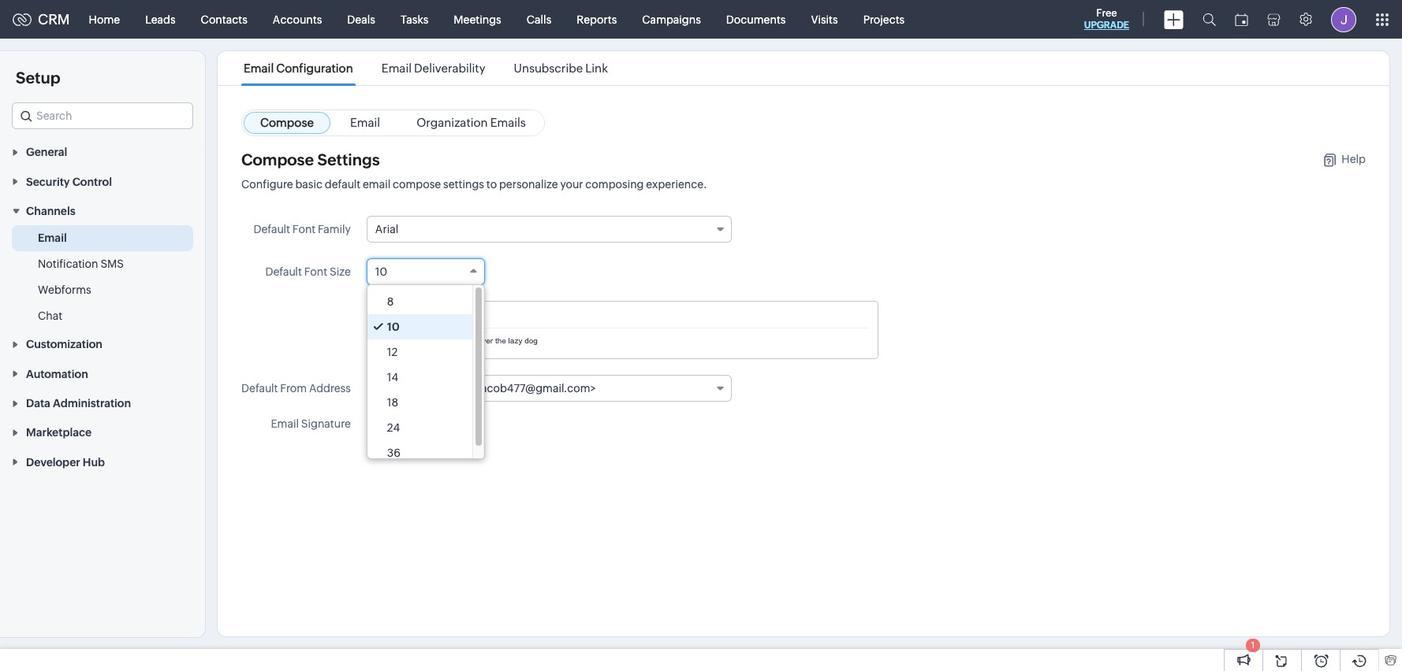 Task type: locate. For each thing, give the bounding box(es) containing it.
create menu image
[[1164, 10, 1184, 29]]

control
[[72, 176, 112, 188]]

email for email configuration
[[244, 62, 274, 75]]

email down channels
[[38, 232, 67, 244]]

0 vertical spatial font
[[292, 223, 316, 236]]

font left family
[[292, 223, 316, 236]]

logo image
[[13, 13, 32, 26]]

email for email deliverability
[[382, 62, 412, 75]]

1 vertical spatial font
[[304, 266, 327, 278]]

accounts link
[[260, 0, 335, 38]]

search image
[[1203, 13, 1216, 26]]

font
[[292, 223, 316, 236], [304, 266, 327, 278]]

contacts link
[[188, 0, 260, 38]]

10 field
[[367, 259, 485, 285]]

10 up quick
[[387, 321, 400, 334]]

brown
[[413, 337, 435, 345]]

notification
[[38, 258, 98, 270]]

1 vertical spatial 10
[[387, 321, 400, 334]]

email configuration
[[244, 62, 353, 75]]

over
[[478, 337, 493, 345]]

signature down 18 option at left
[[416, 418, 465, 431]]

10 up 8 at top left
[[375, 266, 387, 278]]

14
[[387, 371, 398, 384]]

compose settings
[[241, 151, 380, 169]]

security control button
[[0, 167, 205, 196]]

email link inside channels region
[[38, 230, 67, 246]]

calendar image
[[1235, 13, 1248, 26]]

webforms
[[38, 284, 91, 297]]

email down "from"
[[271, 418, 299, 431]]

compose up 'configure'
[[241, 151, 314, 169]]

general
[[26, 146, 67, 159]]

size
[[330, 266, 351, 278]]

deals
[[347, 13, 375, 26]]

address
[[309, 382, 351, 395]]

organization
[[416, 116, 488, 129]]

add
[[367, 418, 388, 431]]

visits link
[[798, 0, 851, 38]]

1
[[1251, 641, 1255, 651]]

search element
[[1193, 0, 1225, 39]]

1 horizontal spatial email link
[[334, 112, 397, 134]]

developer hub
[[26, 456, 105, 469]]

tasks link
[[388, 0, 441, 38]]

signature down the "address"
[[301, 418, 351, 431]]

1 vertical spatial default
[[265, 266, 302, 278]]

crm
[[38, 11, 70, 28]]

jacob
[[375, 382, 406, 395]]

chat link
[[38, 308, 62, 324]]

1 horizontal spatial signature
[[416, 418, 465, 431]]

preview
[[377, 311, 417, 324]]

create menu element
[[1154, 0, 1193, 38]]

webforms link
[[38, 282, 91, 298]]

signature
[[301, 418, 351, 431], [416, 418, 465, 431]]

jumped
[[450, 337, 475, 345]]

personalize
[[499, 178, 558, 191]]

fox
[[437, 337, 447, 345]]

email left configuration
[[244, 62, 274, 75]]

default for default font size
[[265, 266, 302, 278]]

developer hub button
[[0, 447, 205, 477]]

18 option
[[367, 390, 472, 416]]

deals link
[[335, 0, 388, 38]]

compose up the compose settings
[[260, 116, 314, 129]]

home
[[89, 13, 120, 26]]

visits
[[811, 13, 838, 26]]

configure basic default email compose settings to personalize your composing experience.
[[241, 178, 707, 191]]

documents link
[[713, 0, 798, 38]]

unsubscribe
[[514, 62, 583, 75]]

email link down channels
[[38, 230, 67, 246]]

channels
[[26, 205, 75, 218]]

general button
[[0, 137, 205, 167]]

setup
[[16, 69, 60, 87]]

2 signature from the left
[[416, 418, 465, 431]]

organization emails
[[416, 116, 526, 129]]

1 vertical spatial email link
[[38, 230, 67, 246]]

compose inside compose link
[[260, 116, 314, 129]]

0 vertical spatial default
[[253, 223, 290, 236]]

email link up settings
[[334, 112, 397, 134]]

projects
[[863, 13, 905, 26]]

crm link
[[13, 11, 70, 28]]

compose
[[393, 178, 441, 191]]

profile element
[[1322, 0, 1366, 38]]

default down 'configure'
[[253, 223, 290, 236]]

0 horizontal spatial signature
[[301, 418, 351, 431]]

0 horizontal spatial email link
[[38, 230, 67, 246]]

1 vertical spatial compose
[[241, 151, 314, 169]]

10 inside 'field'
[[375, 266, 387, 278]]

email deliverability link
[[379, 62, 488, 75]]

compose
[[260, 116, 314, 129], [241, 151, 314, 169]]

marketplace button
[[0, 418, 205, 447]]

leads
[[145, 13, 176, 26]]

email
[[363, 178, 390, 191]]

Jacob Simon<simonjacob477@gmail.com> field
[[367, 375, 732, 402]]

automation button
[[0, 359, 205, 389]]

email
[[244, 62, 274, 75], [382, 62, 412, 75], [350, 116, 380, 129], [38, 232, 67, 244], [271, 418, 299, 431]]

default left "from"
[[241, 382, 278, 395]]

list box
[[367, 285, 484, 466]]

8 10
[[387, 296, 400, 334]]

marketplace
[[26, 427, 92, 440]]

channels region
[[0, 226, 205, 330]]

compose for compose
[[260, 116, 314, 129]]

home link
[[76, 0, 133, 38]]

10
[[375, 266, 387, 278], [387, 321, 400, 334]]

unsubscribe link
[[514, 62, 608, 75]]

default down "default font family"
[[265, 266, 302, 278]]

1 signature from the left
[[301, 418, 351, 431]]

tasks
[[401, 13, 428, 26]]

campaigns
[[642, 13, 701, 26]]

font for size
[[304, 266, 327, 278]]

email down tasks at the top left of the page
[[382, 62, 412, 75]]

font left size in the left top of the page
[[304, 266, 327, 278]]

projects link
[[851, 0, 917, 38]]

2 vertical spatial default
[[241, 382, 278, 395]]

dog
[[524, 337, 538, 345]]

None field
[[12, 103, 193, 129]]

accounts
[[273, 13, 322, 26]]

campaigns link
[[629, 0, 713, 38]]

24 option
[[367, 416, 472, 441]]

0 vertical spatial 10
[[375, 266, 387, 278]]

list
[[229, 51, 622, 85]]

configuration
[[276, 62, 353, 75]]

the
[[495, 337, 506, 345]]

email configuration link
[[241, 62, 355, 75]]

0 vertical spatial compose
[[260, 116, 314, 129]]



Task type: vqa. For each thing, say whether or not it's contained in the screenshot.
the lazy
yes



Task type: describe. For each thing, give the bounding box(es) containing it.
18
[[387, 397, 398, 409]]

upgrade
[[1084, 20, 1129, 31]]

organization emails link
[[400, 112, 542, 134]]

experience.
[[646, 178, 707, 191]]

36 option
[[367, 441, 472, 466]]

data
[[26, 397, 50, 410]]

meetings link
[[441, 0, 514, 38]]

documents
[[726, 13, 786, 26]]

profile image
[[1331, 7, 1356, 32]]

default for default from address
[[241, 382, 278, 395]]

compose link
[[244, 112, 330, 134]]

24
[[387, 422, 400, 434]]

composing
[[585, 178, 644, 191]]

email up settings
[[350, 116, 380, 129]]

10 option
[[367, 315, 472, 340]]

simon<simonjacob477@gmail.com>
[[408, 382, 596, 395]]

deliverability
[[414, 62, 485, 75]]

emails
[[490, 116, 526, 129]]

email deliverability
[[382, 62, 485, 75]]

help
[[1342, 153, 1366, 165]]

8
[[387, 296, 394, 308]]

quick
[[393, 337, 411, 345]]

unsubscribe link link
[[511, 62, 610, 75]]

8 option
[[367, 289, 472, 315]]

customization button
[[0, 330, 205, 359]]

free
[[1096, 7, 1117, 19]]

channels button
[[0, 196, 205, 226]]

data administration
[[26, 397, 131, 410]]

default from address
[[241, 382, 351, 395]]

meetings
[[454, 13, 501, 26]]

36
[[387, 447, 401, 460]]

customization
[[26, 339, 102, 351]]

font for family
[[292, 223, 316, 236]]

14 option
[[367, 365, 472, 390]]

the quick brown fox jumped over the lazy dog
[[377, 337, 538, 345]]

configure
[[241, 178, 293, 191]]

add new signature
[[367, 418, 465, 431]]

administration
[[53, 397, 131, 410]]

automation
[[26, 368, 88, 381]]

default for default font family
[[253, 223, 290, 236]]

hub
[[83, 456, 105, 469]]

lazy
[[508, 337, 522, 345]]

reports
[[577, 13, 617, 26]]

basic
[[295, 178, 322, 191]]

reports link
[[564, 0, 629, 38]]

default font family
[[253, 223, 351, 236]]

notification sms
[[38, 258, 124, 270]]

settings
[[317, 151, 380, 169]]

developer
[[26, 456, 80, 469]]

Search text field
[[13, 103, 192, 129]]

chat
[[38, 310, 62, 323]]

0 vertical spatial email link
[[334, 112, 397, 134]]

the
[[377, 337, 390, 345]]

security control
[[26, 176, 112, 188]]

list box containing 8
[[367, 285, 484, 466]]

email for email signature
[[271, 418, 299, 431]]

list containing email configuration
[[229, 51, 622, 85]]

security
[[26, 176, 70, 188]]

contacts
[[201, 13, 247, 26]]

arial
[[375, 223, 398, 236]]

default font size
[[265, 266, 351, 278]]

Arial field
[[367, 216, 732, 243]]

link
[[585, 62, 608, 75]]

new
[[390, 418, 413, 431]]

12 option
[[367, 340, 472, 365]]

calls link
[[514, 0, 564, 38]]

email signature
[[271, 418, 351, 431]]

to
[[486, 178, 497, 191]]

free upgrade
[[1084, 7, 1129, 31]]

your
[[560, 178, 583, 191]]

compose for compose settings
[[241, 151, 314, 169]]

sms
[[100, 258, 124, 270]]

data administration button
[[0, 389, 205, 418]]

email inside channels region
[[38, 232, 67, 244]]



